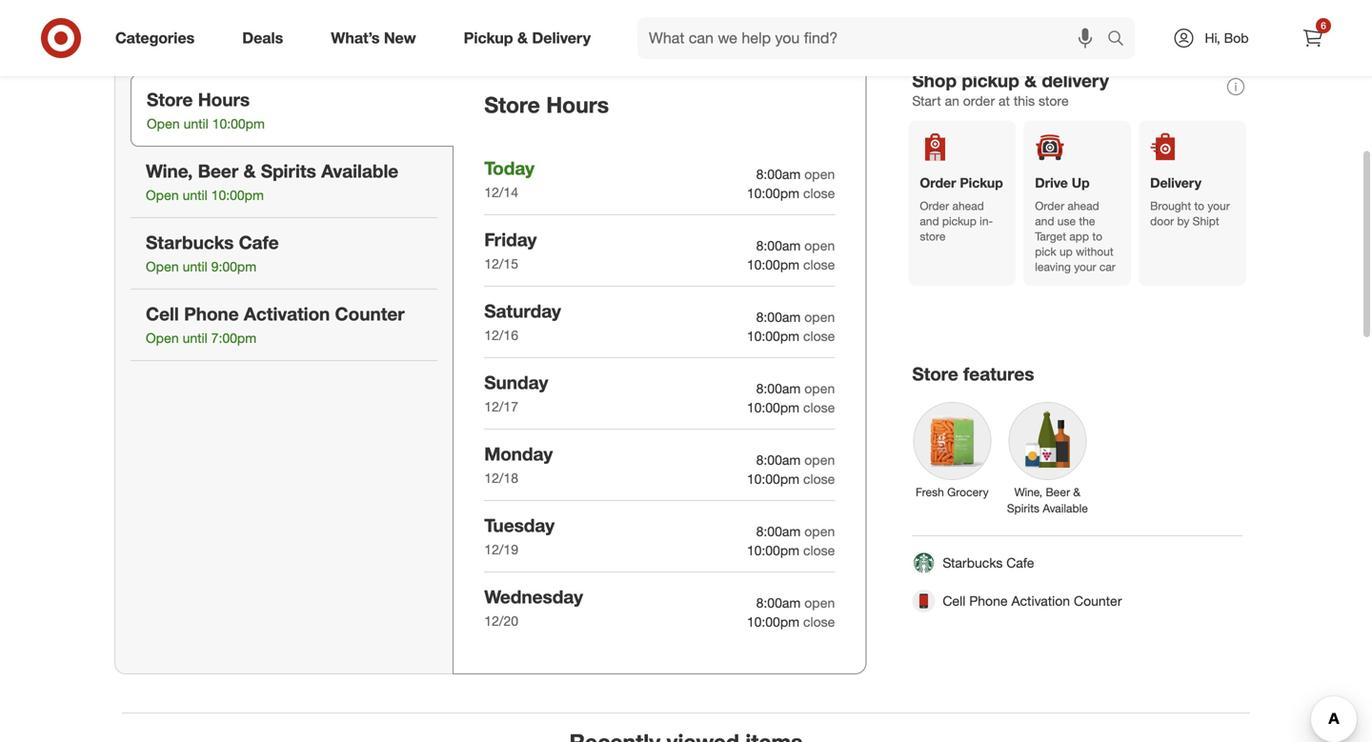 Task type: locate. For each thing, give the bounding box(es) containing it.
12/20
[[484, 613, 518, 629]]

wine, inside wine, beer & spirits available open until 10:00pm
[[146, 160, 193, 182]]

1 horizontal spatial to
[[1195, 199, 1205, 213]]

8:00am open 10:00pm close for today
[[747, 166, 835, 201]]

and inside order pickup order ahead and pickup in- store
[[920, 214, 939, 228]]

cafe inside starbucks cafe open until 9:00pm
[[239, 232, 279, 254]]

10:00pm
[[212, 116, 265, 132], [747, 185, 800, 201], [211, 187, 264, 204], [747, 256, 800, 273], [747, 328, 800, 344], [747, 399, 800, 416], [747, 471, 800, 487], [747, 542, 800, 559], [747, 614, 800, 630]]

grocery
[[947, 485, 989, 499]]

0 horizontal spatial and
[[920, 214, 939, 228]]

& inside 'shop pickup & delivery start an order at this store'
[[1025, 70, 1037, 92]]

8:00am for sunday
[[756, 380, 801, 397]]

store features
[[912, 363, 1034, 385]]

beer down "store hours open until 10:00pm"
[[198, 160, 238, 182]]

0 horizontal spatial delivery
[[532, 29, 591, 47]]

& inside the wine, beer & spirits available
[[1074, 485, 1081, 499]]

2 8:00am open 10:00pm close from the top
[[747, 237, 835, 273]]

4 open from the top
[[805, 380, 835, 397]]

1 8:00am from the top
[[756, 166, 801, 182]]

counter for cell phone activation counter open until 7:00pm
[[335, 303, 405, 325]]

until down categories link
[[184, 116, 208, 132]]

up
[[1060, 245, 1073, 259]]

3 close from the top
[[803, 328, 835, 344]]

0 vertical spatial cafe
[[239, 232, 279, 254]]

& for wine, beer & spirits available open until 10:00pm
[[243, 160, 256, 182]]

0 horizontal spatial hours
[[198, 89, 250, 111]]

ahead up the
[[1068, 199, 1099, 213]]

8:00am
[[756, 166, 801, 182], [756, 237, 801, 254], [756, 309, 801, 325], [756, 380, 801, 397], [756, 452, 801, 468], [756, 523, 801, 540], [756, 595, 801, 611]]

1 horizontal spatial available
[[1043, 501, 1088, 515]]

1 horizontal spatial starbucks
[[943, 555, 1003, 571]]

0 vertical spatial pickup
[[464, 29, 513, 47]]

cafe
[[239, 232, 279, 254], [1007, 555, 1034, 571]]

to inside the drive up order ahead and use the target app to pick up without leaving your car
[[1093, 229, 1103, 244]]

until inside wine, beer & spirits available open until 10:00pm
[[183, 187, 208, 204]]

store for store hours open until 10:00pm
[[147, 89, 193, 111]]

1 horizontal spatial activation
[[1012, 593, 1070, 610]]

new
[[384, 29, 416, 47]]

1 horizontal spatial phone
[[969, 593, 1008, 610]]

1 vertical spatial beer
[[1046, 485, 1070, 499]]

1 8:00am open 10:00pm close from the top
[[747, 166, 835, 201]]

6 close from the top
[[803, 542, 835, 559]]

10:00pm for wednesday
[[747, 614, 800, 630]]

delivery
[[1042, 70, 1109, 92]]

1 vertical spatial spirits
[[1007, 501, 1040, 515]]

car
[[1100, 260, 1116, 274]]

0 vertical spatial to
[[1195, 199, 1205, 213]]

0 horizontal spatial store
[[147, 89, 193, 111]]

available
[[321, 160, 398, 182], [1043, 501, 1088, 515]]

open for sunday
[[805, 380, 835, 397]]

phone for cell phone activation counter
[[969, 593, 1008, 610]]

3 8:00am open 10:00pm close from the top
[[747, 309, 835, 344]]

target
[[1035, 229, 1066, 244]]

available for wine, beer & spirits available
[[1043, 501, 1088, 515]]

hours down the pickup & delivery link
[[546, 92, 609, 118]]

1 horizontal spatial delivery
[[1150, 175, 1202, 191]]

ahead
[[953, 199, 984, 213], [1068, 199, 1099, 213]]

0 vertical spatial your
[[1208, 199, 1230, 213]]

store
[[147, 89, 193, 111], [484, 92, 540, 118], [912, 363, 959, 385]]

1 vertical spatial to
[[1093, 229, 1103, 244]]

store left "features" at the right of the page
[[912, 363, 959, 385]]

1 and from the left
[[920, 214, 939, 228]]

2 horizontal spatial store
[[912, 363, 959, 385]]

cell phone activation counter open until 7:00pm
[[146, 303, 405, 347]]

1 horizontal spatial beer
[[1046, 485, 1070, 499]]

7 open from the top
[[805, 595, 835, 611]]

0 horizontal spatial store
[[920, 229, 946, 244]]

5 close from the top
[[803, 471, 835, 487]]

beer inside wine, beer & spirits available open until 10:00pm
[[198, 160, 238, 182]]

1 vertical spatial wine,
[[1015, 485, 1043, 499]]

ahead inside order pickup order ahead and pickup in- store
[[953, 199, 984, 213]]

open
[[805, 166, 835, 182], [805, 237, 835, 254], [805, 309, 835, 325], [805, 380, 835, 397], [805, 452, 835, 468], [805, 523, 835, 540], [805, 595, 835, 611]]

1 vertical spatial starbucks
[[943, 555, 1003, 571]]

0 vertical spatial store
[[1039, 92, 1069, 109]]

1 horizontal spatial hours
[[546, 92, 609, 118]]

starbucks for starbucks cafe open until 9:00pm
[[146, 232, 234, 254]]

0 horizontal spatial your
[[1074, 260, 1097, 274]]

activation inside cell phone activation counter open until 7:00pm
[[244, 303, 330, 325]]

wine, for wine, beer & spirits available
[[1015, 485, 1043, 499]]

1 horizontal spatial cafe
[[1007, 555, 1034, 571]]

tuesday 12/19
[[484, 515, 555, 558]]

pickup right new
[[464, 29, 513, 47]]

pickup inside order pickup order ahead and pickup in- store
[[960, 175, 1003, 191]]

open
[[147, 116, 180, 132], [146, 187, 179, 204], [146, 258, 179, 275], [146, 330, 179, 347]]

1 open from the top
[[805, 166, 835, 182]]

7:00pm
[[211, 330, 257, 347]]

8:00am open 10:00pm close for saturday
[[747, 309, 835, 344]]

saturday 12/16
[[484, 300, 561, 344]]

1 horizontal spatial spirits
[[1007, 501, 1040, 515]]

0 horizontal spatial ahead
[[953, 199, 984, 213]]

0 vertical spatial available
[[321, 160, 398, 182]]

phone up 7:00pm
[[184, 303, 239, 325]]

spirits
[[261, 160, 316, 182], [1007, 501, 1040, 515]]

wine, down "store hours open until 10:00pm"
[[146, 160, 193, 182]]

0 vertical spatial counter
[[335, 303, 405, 325]]

7 8:00am from the top
[[756, 595, 801, 611]]

1 vertical spatial cafe
[[1007, 555, 1034, 571]]

order for drive up
[[1035, 199, 1065, 213]]

1 vertical spatial pickup
[[960, 175, 1003, 191]]

starbucks up cell phone activation counter
[[943, 555, 1003, 571]]

pickup up order at the top of the page
[[962, 70, 1020, 92]]

close for friday
[[803, 256, 835, 273]]

beer
[[198, 160, 238, 182], [1046, 485, 1070, 499]]

hours
[[198, 89, 250, 111], [546, 92, 609, 118]]

8:00am open 10:00pm close for tuesday
[[747, 523, 835, 559]]

until left 7:00pm
[[183, 330, 208, 347]]

pickup
[[962, 70, 1020, 92], [942, 214, 977, 228]]

open down categories link
[[147, 116, 180, 132]]

5 8:00am from the top
[[756, 452, 801, 468]]

8:00am open 10:00pm close for monday
[[747, 452, 835, 487]]

beer for wine, beer & spirits available
[[1046, 485, 1070, 499]]

0 vertical spatial wine,
[[146, 160, 193, 182]]

ahead inside the drive up order ahead and use the target app to pick up without leaving your car
[[1068, 199, 1099, 213]]

delivery up store hours
[[532, 29, 591, 47]]

cafe up cell phone activation counter
[[1007, 555, 1034, 571]]

open inside wine, beer & spirits available open until 10:00pm
[[146, 187, 179, 204]]

deals
[[242, 29, 283, 47]]

your up shipt
[[1208, 199, 1230, 213]]

to up shipt
[[1195, 199, 1205, 213]]

3 8:00am from the top
[[756, 309, 801, 325]]

2 and from the left
[[1035, 214, 1054, 228]]

1 vertical spatial phone
[[969, 593, 1008, 610]]

9:00pm
[[211, 258, 257, 275]]

cell inside cell phone activation counter open until 7:00pm
[[146, 303, 179, 325]]

1 horizontal spatial cell
[[943, 593, 966, 610]]

drive
[[1035, 175, 1068, 191]]

5 open from the top
[[805, 452, 835, 468]]

delivery up brought
[[1150, 175, 1202, 191]]

1 horizontal spatial and
[[1035, 214, 1054, 228]]

use
[[1058, 214, 1076, 228]]

cell down starbucks cafe
[[943, 593, 966, 610]]

1 vertical spatial your
[[1074, 260, 1097, 274]]

6 link
[[1292, 17, 1334, 59]]

store
[[1039, 92, 1069, 109], [920, 229, 946, 244]]

spirits inside the wine, beer & spirits available
[[1007, 501, 1040, 515]]

4 8:00am from the top
[[756, 380, 801, 397]]

3 open from the top
[[805, 309, 835, 325]]

1 vertical spatial store
[[920, 229, 946, 244]]

2 open from the top
[[805, 237, 835, 254]]

cafe up the 9:00pm
[[239, 232, 279, 254]]

close for sunday
[[803, 399, 835, 416]]

6 open from the top
[[805, 523, 835, 540]]

1 horizontal spatial your
[[1208, 199, 1230, 213]]

open inside "store hours open until 10:00pm"
[[147, 116, 180, 132]]

wine, inside the wine, beer & spirits available
[[1015, 485, 1043, 499]]

10:00pm inside wine, beer & spirits available open until 10:00pm
[[211, 187, 264, 204]]

1 vertical spatial counter
[[1074, 593, 1122, 610]]

activation
[[244, 303, 330, 325], [1012, 593, 1070, 610]]

cell for cell phone activation counter open until 7:00pm
[[146, 303, 179, 325]]

counter inside cell phone activation counter open until 7:00pm
[[335, 303, 405, 325]]

close for monday
[[803, 471, 835, 487]]

1 vertical spatial cell
[[943, 593, 966, 610]]

6 8:00am from the top
[[756, 523, 801, 540]]

6 8:00am open 10:00pm close from the top
[[747, 523, 835, 559]]

0 vertical spatial phone
[[184, 303, 239, 325]]

2 ahead from the left
[[1068, 199, 1099, 213]]

store inside "store hours open until 10:00pm"
[[147, 89, 193, 111]]

wine,
[[146, 160, 193, 182], [1015, 485, 1043, 499]]

4 8:00am open 10:00pm close from the top
[[747, 380, 835, 416]]

0 horizontal spatial available
[[321, 160, 398, 182]]

7 close from the top
[[803, 614, 835, 630]]

0 vertical spatial spirits
[[261, 160, 316, 182]]

phone inside cell phone activation counter open until 7:00pm
[[184, 303, 239, 325]]

0 horizontal spatial cell
[[146, 303, 179, 325]]

10:00pm for friday
[[747, 256, 800, 273]]

0 horizontal spatial spirits
[[261, 160, 316, 182]]

&
[[518, 29, 528, 47], [1025, 70, 1037, 92], [243, 160, 256, 182], [1074, 485, 1081, 499]]

10:00pm for tuesday
[[747, 542, 800, 559]]

spirits inside wine, beer & spirits available open until 10:00pm
[[261, 160, 316, 182]]

& inside wine, beer & spirits available open until 10:00pm
[[243, 160, 256, 182]]

activation up 7:00pm
[[244, 303, 330, 325]]

saturday
[[484, 300, 561, 322]]

until up starbucks cafe open until 9:00pm
[[183, 187, 208, 204]]

store for store features
[[912, 363, 959, 385]]

1 horizontal spatial wine,
[[1015, 485, 1043, 499]]

at
[[999, 92, 1010, 109]]

8:00am open 10:00pm close for sunday
[[747, 380, 835, 416]]

and left in-
[[920, 214, 939, 228]]

starbucks up the 9:00pm
[[146, 232, 234, 254]]

beer right grocery
[[1046, 485, 1070, 499]]

beer inside the wine, beer & spirits available
[[1046, 485, 1070, 499]]

to up the without
[[1093, 229, 1103, 244]]

10:00pm for sunday
[[747, 399, 800, 416]]

pickup up in-
[[960, 175, 1003, 191]]

4 close from the top
[[803, 399, 835, 416]]

search
[[1099, 31, 1145, 49]]

and for drive
[[1035, 214, 1054, 228]]

store down categories link
[[147, 89, 193, 111]]

spirits for wine, beer & spirits available open until 10:00pm
[[261, 160, 316, 182]]

0 vertical spatial beer
[[198, 160, 238, 182]]

and for order
[[920, 214, 939, 228]]

your down the without
[[1074, 260, 1097, 274]]

open up starbucks cafe open until 9:00pm
[[146, 187, 179, 204]]

starbucks
[[146, 232, 234, 254], [943, 555, 1003, 571]]

0 horizontal spatial starbucks
[[146, 232, 234, 254]]

5 8:00am open 10:00pm close from the top
[[747, 452, 835, 487]]

an
[[945, 92, 960, 109]]

delivery
[[532, 29, 591, 47], [1150, 175, 1202, 191]]

and inside the drive up order ahead and use the target app to pick up without leaving your car
[[1035, 214, 1054, 228]]

cell for cell phone activation counter
[[943, 593, 966, 610]]

to
[[1195, 199, 1205, 213], [1093, 229, 1103, 244]]

until left the 9:00pm
[[183, 258, 208, 275]]

pickup left in-
[[942, 214, 977, 228]]

open for wednesday
[[805, 595, 835, 611]]

1 ahead from the left
[[953, 199, 984, 213]]

pickup & delivery link
[[448, 17, 615, 59]]

tuesday
[[484, 515, 555, 536]]

6
[[1321, 20, 1326, 31]]

open left 7:00pm
[[146, 330, 179, 347]]

starbucks inside starbucks cafe open until 9:00pm
[[146, 232, 234, 254]]

ahead up in-
[[953, 199, 984, 213]]

and up target
[[1035, 214, 1054, 228]]

0 horizontal spatial activation
[[244, 303, 330, 325]]

2 8:00am from the top
[[756, 237, 801, 254]]

counter
[[335, 303, 405, 325], [1074, 593, 1122, 610]]

until
[[184, 116, 208, 132], [183, 187, 208, 204], [183, 258, 208, 275], [183, 330, 208, 347]]

1 vertical spatial pickup
[[942, 214, 977, 228]]

open for today
[[805, 166, 835, 182]]

your
[[1208, 199, 1230, 213], [1074, 260, 1097, 274]]

what's
[[331, 29, 380, 47]]

0 horizontal spatial counter
[[335, 303, 405, 325]]

wine, right grocery
[[1015, 485, 1043, 499]]

cell down starbucks cafe open until 9:00pm
[[146, 303, 179, 325]]

0 vertical spatial activation
[[244, 303, 330, 325]]

2 close from the top
[[803, 256, 835, 273]]

order pickup order ahead and pickup in- store
[[920, 175, 1003, 244]]

10:00pm for monday
[[747, 471, 800, 487]]

brought
[[1150, 199, 1191, 213]]

wednesday
[[484, 586, 583, 608]]

12/16
[[484, 327, 518, 344]]

phone down starbucks cafe
[[969, 593, 1008, 610]]

available inside the wine, beer & spirits available
[[1043, 501, 1088, 515]]

1 vertical spatial activation
[[1012, 593, 1070, 610]]

pickup inside order pickup order ahead and pickup in- store
[[942, 214, 977, 228]]

0 horizontal spatial pickup
[[464, 29, 513, 47]]

hours for store hours open until 10:00pm
[[198, 89, 250, 111]]

1 horizontal spatial pickup
[[960, 175, 1003, 191]]

1 horizontal spatial store
[[484, 92, 540, 118]]

store up today
[[484, 92, 540, 118]]

phone for cell phone activation counter open until 7:00pm
[[184, 303, 239, 325]]

activation down starbucks cafe
[[1012, 593, 1070, 610]]

0 horizontal spatial cafe
[[239, 232, 279, 254]]

8:00am for friday
[[756, 237, 801, 254]]

1 close from the top
[[803, 185, 835, 201]]

0 horizontal spatial wine,
[[146, 160, 193, 182]]

0 horizontal spatial beer
[[198, 160, 238, 182]]

0 vertical spatial pickup
[[962, 70, 1020, 92]]

0 horizontal spatial phone
[[184, 303, 239, 325]]

available inside wine, beer & spirits available open until 10:00pm
[[321, 160, 398, 182]]

close for tuesday
[[803, 542, 835, 559]]

open for saturday
[[805, 309, 835, 325]]

door
[[1150, 214, 1174, 228]]

fresh grocery link
[[905, 393, 1000, 504]]

bob
[[1224, 30, 1249, 46]]

your inside the delivery brought to your door by shipt
[[1208, 199, 1230, 213]]

8:00am open 10:00pm close
[[747, 166, 835, 201], [747, 237, 835, 273], [747, 309, 835, 344], [747, 380, 835, 416], [747, 452, 835, 487], [747, 523, 835, 559], [747, 595, 835, 630]]

0 vertical spatial cell
[[146, 303, 179, 325]]

hours down deals
[[198, 89, 250, 111]]

7 8:00am open 10:00pm close from the top
[[747, 595, 835, 630]]

cafe for starbucks cafe
[[1007, 555, 1034, 571]]

monday
[[484, 443, 553, 465]]

1 vertical spatial delivery
[[1150, 175, 1202, 191]]

open inside starbucks cafe open until 9:00pm
[[146, 258, 179, 275]]

what's new
[[331, 29, 416, 47]]

cell
[[146, 303, 179, 325], [943, 593, 966, 610]]

1 horizontal spatial counter
[[1074, 593, 1122, 610]]

1 horizontal spatial store
[[1039, 92, 1069, 109]]

open left the 9:00pm
[[146, 258, 179, 275]]

0 horizontal spatial to
[[1093, 229, 1103, 244]]

0 vertical spatial starbucks
[[146, 232, 234, 254]]

pickup
[[464, 29, 513, 47], [960, 175, 1003, 191]]

by
[[1177, 214, 1190, 228]]

wine, for wine, beer & spirits available open until 10:00pm
[[146, 160, 193, 182]]

order inside the drive up order ahead and use the target app to pick up without leaving your car
[[1035, 199, 1065, 213]]

1 horizontal spatial ahead
[[1068, 199, 1099, 213]]

close
[[803, 185, 835, 201], [803, 256, 835, 273], [803, 328, 835, 344], [803, 399, 835, 416], [803, 471, 835, 487], [803, 542, 835, 559], [803, 614, 835, 630]]

1 vertical spatial available
[[1043, 501, 1088, 515]]

hours inside "store hours open until 10:00pm"
[[198, 89, 250, 111]]

close for today
[[803, 185, 835, 201]]

wine, beer & spirits available
[[1007, 485, 1088, 515]]

and
[[920, 214, 939, 228], [1035, 214, 1054, 228]]

12/17
[[484, 398, 518, 415]]



Task type: describe. For each thing, give the bounding box(es) containing it.
features
[[964, 363, 1034, 385]]

sunday
[[484, 372, 548, 394]]

close for saturday
[[803, 328, 835, 344]]

8:00am for monday
[[756, 452, 801, 468]]

wine, beer & spirits available open until 10:00pm
[[146, 160, 398, 204]]

8:00am for wednesday
[[756, 595, 801, 611]]

the
[[1079, 214, 1095, 228]]

app
[[1070, 229, 1089, 244]]

friday 12/15
[[484, 229, 537, 272]]

start
[[912, 92, 941, 109]]

today 12/14
[[484, 157, 535, 201]]

activation for cell phone activation counter
[[1012, 593, 1070, 610]]

without
[[1076, 245, 1114, 259]]

drive up order ahead and use the target app to pick up without leaving your car
[[1035, 175, 1116, 274]]

delivery inside the delivery brought to your door by shipt
[[1150, 175, 1202, 191]]

friday
[[484, 229, 537, 251]]

ahead for up
[[1068, 199, 1099, 213]]

8:00am for saturday
[[756, 309, 801, 325]]

available for wine, beer & spirits available open until 10:00pm
[[321, 160, 398, 182]]

wednesday 12/20
[[484, 586, 583, 629]]

open for tuesday
[[805, 523, 835, 540]]

store inside order pickup order ahead and pickup in- store
[[920, 229, 946, 244]]

10:00pm for saturday
[[747, 328, 800, 344]]

8:00am for today
[[756, 166, 801, 182]]

starbucks for starbucks cafe
[[943, 555, 1003, 571]]

store capabilities with hours, vertical tabs tab list
[[114, 58, 454, 675]]

up
[[1072, 175, 1090, 191]]

12/18
[[484, 470, 518, 487]]

store hours open until 10:00pm
[[147, 89, 265, 132]]

activation for cell phone activation counter open until 7:00pm
[[244, 303, 330, 325]]

shipt
[[1193, 214, 1220, 228]]

your inside the drive up order ahead and use the target app to pick up without leaving your car
[[1074, 260, 1097, 274]]

monday 12/18
[[484, 443, 553, 487]]

search button
[[1099, 17, 1145, 63]]

hi, bob
[[1205, 30, 1249, 46]]

spirits for wine, beer & spirits available
[[1007, 501, 1040, 515]]

in-
[[980, 214, 993, 228]]

pick
[[1035, 245, 1057, 259]]

8:00am open 10:00pm close for friday
[[747, 237, 835, 273]]

8:00am for tuesday
[[756, 523, 801, 540]]

shop
[[912, 70, 957, 92]]

fresh
[[916, 485, 944, 499]]

cafe for starbucks cafe open until 9:00pm
[[239, 232, 279, 254]]

pickup & delivery
[[464, 29, 591, 47]]

shop pickup & delivery start an order at this store
[[912, 70, 1109, 109]]

until inside cell phone activation counter open until 7:00pm
[[183, 330, 208, 347]]

today
[[484, 157, 535, 179]]

hours for store hours
[[546, 92, 609, 118]]

12/19
[[484, 541, 518, 558]]

12/14
[[484, 184, 518, 201]]

delivery brought to your door by shipt
[[1150, 175, 1230, 228]]

deals link
[[226, 17, 307, 59]]

ahead for pickup
[[953, 199, 984, 213]]

10:00pm inside "store hours open until 10:00pm"
[[212, 116, 265, 132]]

until inside "store hours open until 10:00pm"
[[184, 116, 208, 132]]

hi,
[[1205, 30, 1221, 46]]

this
[[1014, 92, 1035, 109]]

open inside cell phone activation counter open until 7:00pm
[[146, 330, 179, 347]]

What can we help you find? suggestions appear below search field
[[638, 17, 1112, 59]]

to inside the delivery brought to your door by shipt
[[1195, 199, 1205, 213]]

store for store hours
[[484, 92, 540, 118]]

starbucks cafe
[[943, 555, 1034, 571]]

close for wednesday
[[803, 614, 835, 630]]

cell phone activation counter
[[943, 593, 1122, 610]]

store inside 'shop pickup & delivery start an order at this store'
[[1039, 92, 1069, 109]]

open for monday
[[805, 452, 835, 468]]

counter for cell phone activation counter
[[1074, 593, 1122, 610]]

until inside starbucks cafe open until 9:00pm
[[183, 258, 208, 275]]

& for wine, beer & spirits available
[[1074, 485, 1081, 499]]

store hours
[[484, 92, 609, 118]]

10:00pm for today
[[747, 185, 800, 201]]

what's new link
[[315, 17, 440, 59]]

order for order pickup
[[920, 199, 949, 213]]

& for shop pickup & delivery start an order at this store
[[1025, 70, 1037, 92]]

categories link
[[99, 17, 218, 59]]

wine, beer & spirits available link
[[1000, 393, 1095, 520]]

open for friday
[[805, 237, 835, 254]]

leaving
[[1035, 260, 1071, 274]]

pickup inside 'shop pickup & delivery start an order at this store'
[[962, 70, 1020, 92]]

0 vertical spatial delivery
[[532, 29, 591, 47]]

12/15
[[484, 255, 518, 272]]

order
[[963, 92, 995, 109]]

fresh grocery
[[916, 485, 989, 499]]

sunday 12/17
[[484, 372, 548, 415]]

starbucks cafe open until 9:00pm
[[146, 232, 279, 275]]

8:00am open 10:00pm close for wednesday
[[747, 595, 835, 630]]

categories
[[115, 29, 195, 47]]

beer for wine, beer & spirits available open until 10:00pm
[[198, 160, 238, 182]]



Task type: vqa. For each thing, say whether or not it's contained in the screenshot.


